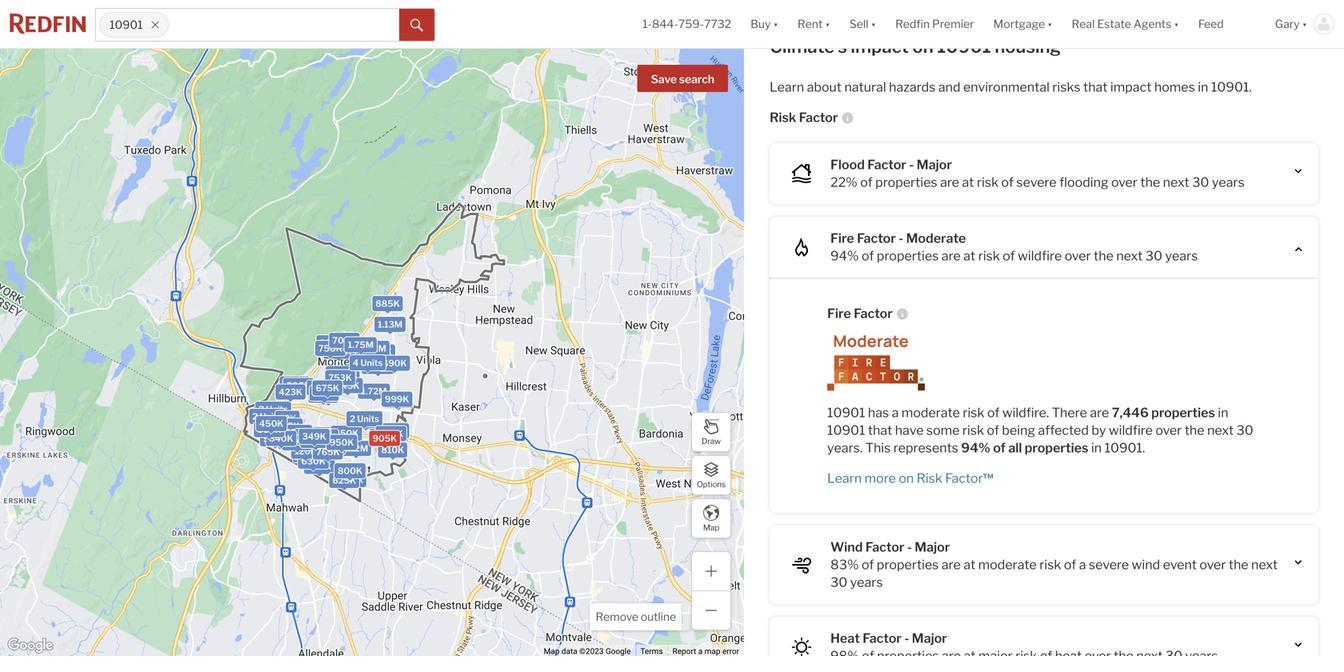 Task type: locate. For each thing, give the bounding box(es) containing it.
795k
[[319, 442, 342, 452]]

1 horizontal spatial 450k
[[354, 416, 378, 426]]

0 horizontal spatial 650k
[[334, 428, 359, 438]]

1 vertical spatial major
[[915, 539, 950, 555]]

redfin premier button
[[886, 0, 984, 48]]

outline
[[641, 610, 676, 624]]

1 horizontal spatial a
[[1079, 557, 1086, 572]]

1 horizontal spatial years
[[1165, 248, 1198, 264]]

google image
[[4, 635, 57, 656]]

properties right 22%
[[876, 174, 938, 190]]

7,446
[[1112, 405, 1149, 420]]

94% up fire factor on the right top of the page
[[831, 248, 859, 264]]

wind
[[1132, 557, 1160, 572]]

major inside wind factor - major 83% of properties are at moderate        risk of a severe wind event over the next 30 years
[[915, 539, 950, 555]]

risk inside 'that have some risk of being affected by wildfire over the next 30 years. this represents'
[[963, 422, 984, 438]]

homes
[[1155, 79, 1195, 95]]

0 vertical spatial 700k
[[332, 335, 357, 346]]

245k
[[297, 447, 321, 457]]

5 ▾ from the left
[[1174, 17, 1179, 31]]

2 ▾ from the left
[[825, 17, 830, 31]]

climate's impact on 10901 housing
[[770, 36, 1061, 57]]

properties inside fire factor - moderate 94% of properties are at risk of wildfire over the next 30 years
[[877, 248, 939, 264]]

450k up 525k
[[259, 419, 284, 429]]

3
[[299, 431, 305, 442]]

- inside wind factor - major 83% of properties are at moderate        risk of a severe wind event over the next 30 years
[[907, 539, 912, 555]]

905k
[[373, 433, 397, 444]]

at inside flood factor - major 22% of properties are at risk of severe flooding over the next 30 years
[[962, 174, 974, 190]]

0 horizontal spatial in
[[1091, 440, 1102, 456]]

0 horizontal spatial 700k
[[307, 461, 332, 472]]

1 horizontal spatial severe
[[1089, 557, 1129, 572]]

0 vertical spatial that
[[1083, 79, 1108, 95]]

factor inside wind factor - major 83% of properties are at moderate        risk of a severe wind event over the next 30 years
[[866, 539, 905, 555]]

factor for flood factor - major 22% of properties are at risk of severe flooding over the next 30 years
[[868, 157, 907, 172]]

on for more
[[899, 470, 914, 486]]

properties inside wind factor - major 83% of properties are at moderate        risk of a severe wind event over the next 30 years
[[877, 557, 939, 572]]

800k
[[338, 466, 362, 476]]

wildfire inside fire factor - moderate 94% of properties are at risk of wildfire over the next 30 years
[[1018, 248, 1062, 264]]

2 horizontal spatial in
[[1218, 405, 1229, 420]]

major inside flood factor - major 22% of properties are at risk of severe flooding over the next 30 years
[[917, 157, 952, 172]]

- right heat
[[905, 630, 909, 646]]

on down redfin on the right top of the page
[[913, 36, 934, 57]]

675k
[[316, 383, 339, 393], [316, 383, 339, 393]]

0 vertical spatial years
[[1212, 174, 1245, 190]]

610k
[[313, 388, 336, 398]]

425k up 340k
[[276, 421, 300, 431]]

risk down climate's
[[770, 110, 796, 125]]

- inside fire factor - moderate 94% of properties are at risk of wildfire over the next 30 years
[[899, 230, 904, 246]]

that right risks
[[1083, 79, 1108, 95]]

fire
[[831, 230, 854, 246], [827, 306, 851, 321]]

1.13m
[[378, 319, 403, 330]]

in
[[1198, 79, 1209, 95], [1218, 405, 1229, 420], [1091, 440, 1102, 456]]

natural
[[845, 79, 886, 95]]

0 horizontal spatial severe
[[1017, 174, 1057, 190]]

are inside 10901 has a moderate risk of wildfire. there are 7,446 properties in 10901
[[1090, 405, 1109, 420]]

at inside wind factor - major 83% of properties are at moderate        risk of a severe wind event over the next 30 years
[[964, 557, 976, 572]]

523k
[[312, 390, 335, 401]]

a inside 10901 has a moderate risk of wildfire. there are 7,446 properties in 10901
[[892, 405, 899, 420]]

1 vertical spatial at
[[964, 248, 976, 264]]

about
[[807, 79, 842, 95]]

remove outline button
[[590, 603, 682, 631]]

1 horizontal spatial wildfire
[[1109, 422, 1153, 438]]

0 vertical spatial a
[[892, 405, 899, 420]]

impact left homes
[[1111, 79, 1152, 95]]

▾ inside 'link'
[[1174, 17, 1179, 31]]

wildfire
[[1018, 248, 1062, 264], [1109, 422, 1153, 438]]

349k
[[302, 431, 326, 442]]

2 vertical spatial years
[[850, 574, 883, 590]]

in inside 10901 has a moderate risk of wildfire. there are 7,446 properties in 10901
[[1218, 405, 1229, 420]]

94%
[[831, 248, 859, 264], [961, 440, 991, 456]]

are for severe
[[940, 174, 960, 190]]

1 vertical spatial learn
[[827, 470, 862, 486]]

▾ right gary
[[1302, 17, 1308, 31]]

2 horizontal spatial years
[[1212, 174, 1245, 190]]

None search field
[[169, 9, 399, 41]]

1 horizontal spatial risk
[[917, 470, 943, 486]]

real estate agents ▾ button
[[1062, 0, 1189, 48]]

650k up the 1.12m
[[334, 428, 359, 438]]

are inside wind factor - major 83% of properties are at moderate        risk of a severe wind event over the next 30 years
[[942, 557, 961, 572]]

753k
[[329, 373, 352, 383]]

1 horizontal spatial learn
[[827, 470, 862, 486]]

0 vertical spatial major
[[917, 157, 952, 172]]

factor inside flood factor - major 22% of properties are at risk of severe flooding over the next 30 years
[[868, 157, 907, 172]]

severe inside flood factor - major 22% of properties are at risk of severe flooding over the next 30 years
[[1017, 174, 1057, 190]]

845k
[[335, 380, 360, 391]]

10901 has a moderate risk of wildfire. there are 7,446 properties in 10901
[[827, 405, 1229, 438]]

severe left flooding
[[1017, 174, 1057, 190]]

over right 'event'
[[1200, 557, 1226, 572]]

remove 10901 image
[[150, 20, 160, 30]]

0 horizontal spatial that
[[868, 422, 893, 438]]

learn up 'risk factor'
[[770, 79, 804, 95]]

options
[[697, 480, 726, 489]]

risk inside wind factor - major 83% of properties are at moderate        risk of a severe wind event over the next 30 years
[[1040, 557, 1061, 572]]

on
[[913, 36, 934, 57], [899, 470, 914, 486]]

0 vertical spatial at
[[962, 174, 974, 190]]

▾ for rent ▾
[[825, 17, 830, 31]]

save search
[[651, 72, 715, 86]]

835k
[[367, 347, 391, 358]]

1 vertical spatial on
[[899, 470, 914, 486]]

839k
[[320, 338, 344, 348]]

severe left wind
[[1089, 557, 1129, 572]]

learn for learn more on risk factor™
[[827, 470, 862, 486]]

0 horizontal spatial risk
[[770, 110, 796, 125]]

1 vertical spatial risk
[[917, 470, 943, 486]]

properties right the 83%
[[877, 557, 939, 572]]

1 horizontal spatial that
[[1083, 79, 1108, 95]]

- right the wind
[[907, 539, 912, 555]]

feed button
[[1189, 0, 1266, 48]]

0 vertical spatial learn
[[770, 79, 804, 95]]

years.
[[827, 440, 863, 456]]

94% up factor™ on the right of the page
[[961, 440, 991, 456]]

learn down years.
[[827, 470, 862, 486]]

▾ for buy ▾
[[773, 17, 778, 31]]

130k
[[312, 440, 335, 451]]

1 horizontal spatial 700k
[[332, 335, 357, 346]]

1 vertical spatial impact
[[1111, 79, 1152, 95]]

2
[[259, 404, 264, 415], [252, 411, 258, 422], [350, 414, 355, 424], [298, 431, 304, 442], [301, 435, 307, 445], [301, 439, 307, 450], [302, 440, 307, 451]]

3 ▾ from the left
[[871, 17, 876, 31]]

10901 left has
[[827, 405, 865, 420]]

30 inside 'that have some risk of being affected by wildfire over the next 30 years. this represents'
[[1237, 422, 1254, 438]]

640k
[[331, 428, 356, 439]]

some
[[927, 422, 960, 438]]

700k up 1.10m in the left bottom of the page
[[332, 335, 357, 346]]

775k
[[309, 450, 332, 461]]

save
[[651, 72, 677, 86]]

fire factor
[[827, 306, 893, 321]]

that down has
[[868, 422, 893, 438]]

0 vertical spatial fire
[[831, 230, 854, 246]]

0 horizontal spatial impact
[[851, 36, 909, 57]]

1 horizontal spatial in
[[1198, 79, 1209, 95]]

650k up 810k at the left
[[379, 429, 403, 439]]

fire inside fire factor - moderate 94% of properties are at risk of wildfire over the next 30 years
[[831, 230, 854, 246]]

356k
[[306, 441, 330, 451]]

impact down sell ▾
[[851, 36, 909, 57]]

1-844-759-7732 link
[[643, 17, 731, 31]]

the inside wind factor - major 83% of properties are at moderate        risk of a severe wind event over the next 30 years
[[1229, 557, 1249, 572]]

over right flooding
[[1112, 174, 1138, 190]]

0 vertical spatial 94%
[[831, 248, 859, 264]]

0 horizontal spatial years
[[850, 574, 883, 590]]

1 vertical spatial in
[[1218, 405, 1229, 420]]

are inside flood factor - major 22% of properties are at risk of severe flooding over the next 30 years
[[940, 174, 960, 190]]

factor inside fire factor - moderate 94% of properties are at risk of wildfire over the next 30 years
[[857, 230, 896, 246]]

1.10m
[[326, 346, 352, 356]]

999k
[[385, 394, 409, 404]]

1 vertical spatial severe
[[1089, 557, 1129, 572]]

0 vertical spatial moderate
[[902, 405, 960, 420]]

▾ for gary ▾
[[1302, 17, 1308, 31]]

on right the more
[[899, 470, 914, 486]]

1.75m
[[348, 340, 374, 350]]

1 vertical spatial wildfire
[[1109, 422, 1153, 438]]

over
[[1112, 174, 1138, 190], [1065, 248, 1091, 264], [1156, 422, 1182, 438], [1200, 557, 1226, 572]]

▾ right buy
[[773, 17, 778, 31]]

▾ right agents
[[1174, 17, 1179, 31]]

1 vertical spatial that
[[868, 422, 893, 438]]

2 vertical spatial in
[[1091, 440, 1102, 456]]

properties right 7,446
[[1152, 405, 1215, 420]]

risk inside 10901 has a moderate risk of wildfire. there are 7,446 properties in 10901
[[963, 405, 985, 420]]

30 inside flood factor - major 22% of properties are at risk of severe flooding over the next 30 years
[[1192, 174, 1209, 190]]

0 horizontal spatial a
[[892, 405, 899, 420]]

learn
[[770, 79, 804, 95], [827, 470, 862, 486]]

risk inside fire factor - moderate 94% of properties are at risk of wildfire over the next 30 years
[[978, 248, 1000, 264]]

650k
[[334, 428, 359, 438], [379, 429, 403, 439]]

10901 down premier
[[937, 36, 991, 57]]

there
[[1052, 405, 1087, 420]]

units
[[361, 358, 383, 368], [266, 404, 288, 415], [260, 411, 282, 422], [357, 414, 379, 424], [306, 431, 329, 442], [306, 431, 328, 442], [309, 435, 331, 445], [309, 439, 331, 450], [309, 440, 331, 451]]

1 vertical spatial a
[[1079, 557, 1086, 572]]

major
[[917, 157, 952, 172], [915, 539, 950, 555], [912, 630, 947, 646]]

715k
[[271, 425, 294, 435]]

heat factor - major
[[831, 630, 947, 646]]

fire factor score logo image
[[827, 335, 1261, 391]]

years inside flood factor - major 22% of properties are at risk of severe flooding over the next 30 years
[[1212, 174, 1245, 190]]

next inside wind factor - major 83% of properties are at moderate        risk of a severe wind event over the next 30 years
[[1252, 557, 1278, 572]]

fire for fire factor - moderate 94% of properties are at risk of wildfire over the next 30 years
[[831, 230, 854, 246]]

moderate inside wind factor - major 83% of properties are at moderate        risk of a severe wind event over the next 30 years
[[978, 557, 1037, 572]]

being
[[1002, 422, 1036, 438]]

.
[[1143, 440, 1145, 456]]

the inside flood factor - major 22% of properties are at risk of severe flooding over the next 30 years
[[1141, 174, 1160, 190]]

1 ▾ from the left
[[773, 17, 778, 31]]

4 ▾ from the left
[[1048, 17, 1053, 31]]

next inside flood factor - major 22% of properties are at risk of severe flooding over the next 30 years
[[1163, 174, 1190, 190]]

0 horizontal spatial 475k
[[271, 426, 295, 436]]

0 vertical spatial impact
[[851, 36, 909, 57]]

1 vertical spatial years
[[1165, 248, 1198, 264]]

415k
[[308, 433, 330, 443]]

0 horizontal spatial moderate
[[902, 405, 960, 420]]

0 horizontal spatial 94%
[[831, 248, 859, 264]]

at
[[962, 174, 974, 190], [964, 248, 976, 264], [964, 557, 976, 572]]

0 vertical spatial severe
[[1017, 174, 1057, 190]]

- for wind
[[907, 539, 912, 555]]

risk down represents
[[917, 470, 943, 486]]

- inside flood factor - major 22% of properties are at risk of severe flooding over the next 30 years
[[909, 157, 914, 172]]

fire for fire factor
[[827, 306, 851, 321]]

sell ▾ button
[[840, 0, 886, 48]]

over inside wind factor - major 83% of properties are at moderate        risk of a severe wind event over the next 30 years
[[1200, 557, 1226, 572]]

draw
[[702, 436, 721, 446]]

▾ right 'rent'
[[825, 17, 830, 31]]

▾ right sell
[[871, 17, 876, 31]]

factor for fire factor - moderate 94% of properties are at risk of wildfire over the next 30 years
[[857, 230, 896, 246]]

- left moderate at the top of page
[[899, 230, 904, 246]]

450k up 801k
[[354, 416, 378, 426]]

over down flooding
[[1065, 248, 1091, 264]]

▾ right mortgage
[[1048, 17, 1053, 31]]

0 vertical spatial wildfire
[[1018, 248, 1062, 264]]

- right the flood
[[909, 157, 914, 172]]

on for impact
[[913, 36, 934, 57]]

1 vertical spatial 94%
[[961, 440, 991, 456]]

the
[[1141, 174, 1160, 190], [1094, 248, 1114, 264], [1185, 422, 1205, 438], [1229, 557, 1249, 572]]

properties for flood factor - major 22% of properties are at risk of severe flooding over the next 30 years
[[876, 174, 938, 190]]

1 vertical spatial fire
[[827, 306, 851, 321]]

0 horizontal spatial learn
[[770, 79, 804, 95]]

over right by
[[1156, 422, 1182, 438]]

climate's
[[770, 36, 847, 57]]

-
[[909, 157, 914, 172], [899, 230, 904, 246], [907, 539, 912, 555], [905, 630, 909, 646]]

map region
[[0, 24, 818, 656]]

options button
[[691, 455, 731, 495]]

6 ▾ from the left
[[1302, 17, 1308, 31]]

at inside fire factor - moderate 94% of properties are at risk of wildfire over the next 30 years
[[964, 248, 976, 264]]

a left wind
[[1079, 557, 1086, 572]]

1 vertical spatial 700k
[[307, 461, 332, 472]]

wildfire inside 'that have some risk of being affected by wildfire over the next 30 years. this represents'
[[1109, 422, 1153, 438]]

properties down moderate at the top of page
[[877, 248, 939, 264]]

1 vertical spatial moderate
[[978, 557, 1037, 572]]

0 vertical spatial on
[[913, 36, 934, 57]]

425k down 550k
[[285, 438, 309, 448]]

1 horizontal spatial moderate
[[978, 557, 1037, 572]]

1 vertical spatial 425k
[[285, 438, 309, 448]]

2 units
[[259, 404, 288, 415], [252, 411, 282, 422], [350, 414, 379, 424], [298, 431, 328, 442], [301, 435, 331, 445], [301, 439, 331, 450], [302, 440, 331, 451]]

420k
[[281, 437, 305, 447]]

properties inside flood factor - major 22% of properties are at risk of severe flooding over the next 30 years
[[876, 174, 938, 190]]

1 horizontal spatial 94%
[[961, 440, 991, 456]]

factor for wind factor - major 83% of properties are at moderate        risk of a severe wind event over the next 30 years
[[866, 539, 905, 555]]

are inside fire factor - moderate 94% of properties are at risk of wildfire over the next 30 years
[[942, 248, 961, 264]]

1.54m
[[365, 361, 391, 372]]

0 horizontal spatial wildfire
[[1018, 248, 1062, 264]]

2 vertical spatial at
[[964, 557, 976, 572]]

a right has
[[892, 405, 899, 420]]

affected
[[1038, 422, 1089, 438]]

700k down 775k
[[307, 461, 332, 472]]



Task type: vqa. For each thing, say whether or not it's contained in the screenshot.
the — sq ft
no



Task type: describe. For each thing, give the bounding box(es) containing it.
955k
[[332, 373, 356, 384]]

995k
[[339, 475, 363, 485]]

340k
[[269, 433, 293, 444]]

765k
[[316, 447, 340, 457]]

event
[[1163, 557, 1197, 572]]

94% inside fire factor - moderate 94% of properties are at risk of wildfire over the next 30 years
[[831, 248, 859, 264]]

of inside 'that have some risk of being affected by wildfire over the next 30 years. this represents'
[[987, 422, 999, 438]]

0 vertical spatial 425k
[[276, 421, 300, 431]]

properties inside 10901 has a moderate risk of wildfire. there are 7,446 properties in 10901
[[1152, 405, 1215, 420]]

fire factor - moderate 94% of properties are at risk of wildfire over the next 30 years
[[831, 230, 1198, 264]]

a inside wind factor - major 83% of properties are at moderate        risk of a severe wind event over the next 30 years
[[1079, 557, 1086, 572]]

625k
[[332, 475, 356, 486]]

94% of all properties in 10901 .
[[961, 440, 1145, 456]]

801k
[[372, 431, 395, 442]]

over inside flood factor - major 22% of properties are at risk of severe flooding over the next 30 years
[[1112, 174, 1138, 190]]

sell ▾ button
[[850, 0, 876, 48]]

1.12m
[[344, 443, 368, 454]]

22%
[[831, 174, 858, 190]]

1-844-759-7732
[[643, 17, 731, 31]]

810k
[[381, 445, 404, 455]]

of inside 10901 has a moderate risk of wildfire. there are 7,446 properties in 10901
[[987, 405, 1000, 420]]

agents
[[1134, 17, 1172, 31]]

▾ for mortgage ▾
[[1048, 17, 1053, 31]]

575k
[[310, 383, 334, 393]]

844-
[[652, 17, 678, 31]]

feed
[[1199, 17, 1224, 31]]

759-
[[678, 17, 704, 31]]

rent ▾ button
[[798, 0, 830, 48]]

rent
[[798, 17, 823, 31]]

mortgage ▾ button
[[984, 0, 1062, 48]]

buy ▾ button
[[741, 0, 788, 48]]

83k
[[278, 413, 296, 424]]

years inside fire factor - moderate 94% of properties are at risk of wildfire over the next 30 years
[[1165, 248, 1198, 264]]

buy ▾
[[751, 17, 778, 31]]

are for of
[[942, 557, 961, 572]]

0 horizontal spatial 450k
[[259, 419, 284, 429]]

885k
[[376, 298, 400, 309]]

draw button
[[691, 412, 731, 452]]

4
[[353, 358, 359, 368]]

risks
[[1053, 79, 1081, 95]]

1 horizontal spatial impact
[[1111, 79, 1152, 95]]

the inside fire factor - moderate 94% of properties are at risk of wildfire over the next 30 years
[[1094, 248, 1114, 264]]

▾ for sell ▾
[[871, 17, 876, 31]]

heat
[[831, 630, 860, 646]]

search
[[679, 72, 715, 86]]

30 inside wind factor - major 83% of properties are at moderate        risk of a severe wind event over the next 30 years
[[831, 574, 848, 590]]

10901 up years.
[[827, 422, 865, 438]]

690k
[[382, 358, 407, 368]]

10901 left remove 10901 icon
[[110, 18, 143, 32]]

630k
[[301, 456, 326, 467]]

submit search image
[[411, 19, 423, 32]]

10901.
[[1211, 79, 1252, 95]]

years inside wind factor - major 83% of properties are at moderate        risk of a severe wind event over the next 30 years
[[850, 574, 883, 590]]

10901 down by
[[1105, 440, 1143, 456]]

moderate
[[906, 230, 966, 246]]

275k
[[298, 442, 322, 452]]

factor for risk factor
[[799, 110, 838, 125]]

flood
[[831, 157, 865, 172]]

real estate agents ▾
[[1072, 17, 1179, 31]]

major for risk
[[917, 157, 952, 172]]

all
[[1009, 440, 1022, 456]]

learn for learn about natural hazards and environmental risks that impact homes in 10901.
[[770, 79, 804, 95]]

factor for heat factor - major
[[863, 630, 902, 646]]

563k
[[283, 379, 307, 389]]

rent ▾
[[798, 17, 830, 31]]

2 vertical spatial major
[[912, 630, 947, 646]]

major for moderate
[[915, 539, 950, 555]]

837k
[[329, 369, 352, 379]]

wind factor - major 83% of properties are at moderate        risk of a severe wind event over the next 30 years
[[831, 539, 1278, 590]]

670k
[[382, 426, 406, 436]]

have
[[895, 422, 924, 438]]

83%
[[831, 557, 859, 572]]

flooding
[[1060, 174, 1109, 190]]

gary
[[1275, 17, 1300, 31]]

represents
[[894, 440, 959, 456]]

over inside 'that have some risk of being affected by wildfire over the next 30 years. this represents'
[[1156, 422, 1182, 438]]

- for flood
[[909, 157, 914, 172]]

next inside fire factor - moderate 94% of properties are at risk of wildfire over the next 30 years
[[1117, 248, 1143, 264]]

at for wildfire
[[964, 248, 976, 264]]

0 vertical spatial risk
[[770, 110, 796, 125]]

rent ▾ button
[[788, 0, 840, 48]]

at for severe
[[962, 174, 974, 190]]

665k
[[257, 424, 281, 435]]

139k
[[296, 450, 319, 460]]

learn about natural hazards and environmental risks that impact homes in 10901.
[[770, 79, 1252, 95]]

remove outline
[[596, 610, 676, 624]]

next inside 'that have some risk of being affected by wildfire over the next 30 years. this represents'
[[1208, 422, 1234, 438]]

335k
[[307, 430, 331, 440]]

by
[[1092, 422, 1106, 438]]

factor for fire factor
[[854, 306, 893, 321]]

real
[[1072, 17, 1095, 31]]

950k
[[330, 437, 354, 448]]

map
[[703, 523, 719, 532]]

flood factor - major 22% of properties are at risk of severe flooding over the next 30 years
[[831, 157, 1245, 190]]

328k
[[307, 431, 331, 442]]

wildfire.
[[1003, 405, 1049, 420]]

buy
[[751, 17, 771, 31]]

1 horizontal spatial 475k
[[312, 432, 335, 442]]

3 units
[[299, 431, 329, 442]]

over inside fire factor - moderate 94% of properties are at risk of wildfire over the next 30 years
[[1065, 248, 1091, 264]]

30 inside fire factor - moderate 94% of properties are at risk of wildfire over the next 30 years
[[1146, 248, 1163, 264]]

properties down affected
[[1025, 440, 1089, 456]]

mortgage
[[994, 17, 1045, 31]]

1 horizontal spatial 650k
[[379, 429, 403, 439]]

739k
[[290, 438, 313, 448]]

580k
[[323, 432, 347, 443]]

properties for fire factor - moderate 94% of properties are at risk of wildfire over the next 30 years
[[877, 248, 939, 264]]

- for fire
[[899, 230, 904, 246]]

risk inside flood factor - major 22% of properties are at risk of severe flooding over the next 30 years
[[977, 174, 999, 190]]

severe inside wind factor - major 83% of properties are at moderate        risk of a severe wind event over the next 30 years
[[1089, 557, 1129, 572]]

sell
[[850, 17, 869, 31]]

that inside 'that have some risk of being affected by wildfire over the next 30 years. this represents'
[[868, 422, 893, 438]]

estate
[[1097, 17, 1131, 31]]

255k
[[306, 441, 329, 452]]

map button
[[691, 499, 731, 539]]

the inside 'that have some risk of being affected by wildfire over the next 30 years. this represents'
[[1185, 422, 1205, 438]]

1-
[[643, 17, 652, 31]]

mortgage ▾
[[994, 17, 1053, 31]]

are for wildfire
[[942, 248, 961, 264]]

save search button
[[637, 65, 728, 92]]

properties for wind factor - major 83% of properties are at moderate        risk of a severe wind event over the next 30 years
[[877, 557, 939, 572]]

1.72m
[[361, 386, 387, 397]]

moderate inside 10901 has a moderate risk of wildfire. there are 7,446 properties in 10901
[[902, 405, 960, 420]]

423k
[[279, 387, 302, 397]]

that have some risk of being affected by wildfire over the next 30 years. this represents
[[827, 422, 1254, 456]]

housing
[[995, 36, 1061, 57]]

0 vertical spatial in
[[1198, 79, 1209, 95]]

buy ▾ button
[[751, 0, 778, 48]]

at for of
[[964, 557, 976, 572]]



